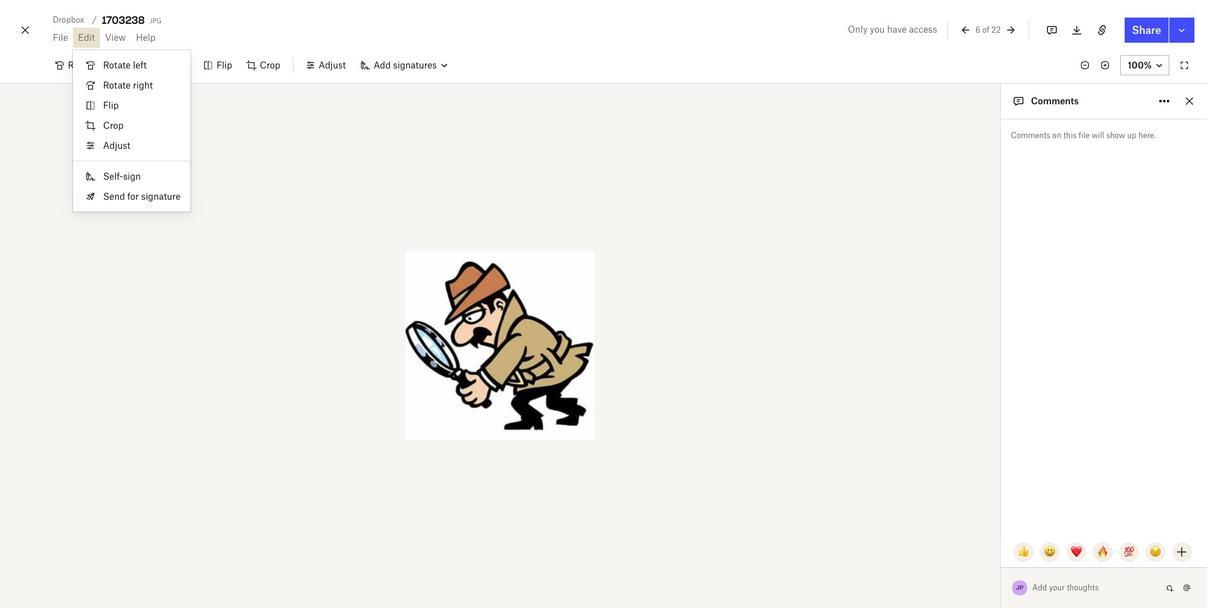 Task type: locate. For each thing, give the bounding box(es) containing it.
close image
[[18, 20, 33, 40]]

rotate down rotate left menu item
[[103, 80, 131, 91]]

0 vertical spatial crop
[[260, 60, 280, 70]]

/
[[92, 14, 97, 25]]

add left "your"
[[1033, 584, 1047, 593]]

flip
[[217, 60, 232, 70], [103, 100, 119, 111]]

add signatures button
[[354, 55, 455, 75]]

22
[[992, 25, 1001, 34]]

100% button
[[1121, 55, 1170, 75]]

1 vertical spatial crop
[[103, 120, 124, 131]]

have
[[888, 24, 907, 35]]

2 left from the left
[[133, 60, 147, 70]]

0 vertical spatial right
[[169, 60, 189, 70]]

0 vertical spatial rotate right
[[139, 60, 189, 70]]

right down rotate left menu item
[[133, 80, 153, 91]]

flip left crop button
[[217, 60, 232, 70]]

0 horizontal spatial left
[[98, 60, 111, 70]]

view
[[105, 32, 126, 43]]

dropbox button
[[48, 13, 89, 28]]

/ 1703238 jpg
[[92, 14, 162, 26]]

left inside button
[[98, 60, 111, 70]]

crop
[[260, 60, 280, 70], [103, 120, 124, 131]]

100%
[[1128, 60, 1152, 70]]

0 horizontal spatial right
[[133, 80, 153, 91]]

adjust
[[319, 60, 346, 70], [103, 140, 130, 151]]

1 horizontal spatial adjust
[[319, 60, 346, 70]]

flip button
[[196, 55, 240, 75]]

add signatures
[[374, 60, 437, 70]]

1 horizontal spatial crop
[[260, 60, 280, 70]]

adjust menu item
[[73, 136, 191, 156]]

😣 button
[[1146, 543, 1166, 563]]

left
[[98, 60, 111, 70], [133, 60, 147, 70]]

1 vertical spatial flip
[[103, 100, 119, 111]]

0 vertical spatial add
[[374, 60, 391, 70]]

❤️
[[1071, 547, 1082, 558]]

add inside add signatures 'dropdown button'
[[374, 60, 391, 70]]

comments up on
[[1031, 96, 1079, 106]]

left down "view" dropdown button at the top left
[[98, 60, 111, 70]]

💯
[[1124, 547, 1135, 558]]

comments for comments
[[1031, 96, 1079, 106]]

close right sidebar image
[[1182, 94, 1198, 109]]

crop button
[[240, 55, 288, 75]]

add your thoughts image
[[1033, 582, 1152, 596]]

crop inside menu item
[[103, 120, 124, 131]]

rotate down edit dropdown button
[[68, 60, 95, 70]]

self-
[[103, 171, 123, 182]]

rotate right
[[139, 60, 189, 70], [103, 80, 153, 91]]

adjust inside button
[[319, 60, 346, 70]]

1 rotate left from the left
[[68, 60, 111, 70]]

file
[[1079, 131, 1090, 140]]

comments on this file will show up here.
[[1011, 131, 1156, 140]]

rotate left inside button
[[68, 60, 111, 70]]

rotate left
[[68, 60, 111, 70], [103, 60, 147, 70]]

crop inside button
[[260, 60, 280, 70]]

add left signatures
[[374, 60, 391, 70]]

2 rotate left from the left
[[103, 60, 147, 70]]

rotate right down rotate left menu item
[[103, 80, 153, 91]]

💯 button
[[1120, 543, 1140, 563]]

left inside menu item
[[133, 60, 147, 70]]

0 vertical spatial comments
[[1031, 96, 1079, 106]]

left up rotate right menu item
[[133, 60, 147, 70]]

help
[[136, 32, 156, 43]]

1 vertical spatial adjust
[[103, 140, 130, 151]]

0 horizontal spatial add
[[374, 60, 391, 70]]

0 horizontal spatial flip
[[103, 100, 119, 111]]

share button
[[1125, 18, 1169, 43]]

comments left on
[[1011, 131, 1051, 140]]

0 horizontal spatial crop
[[103, 120, 124, 131]]

flip inside button
[[217, 60, 232, 70]]

😃
[[1045, 547, 1056, 558]]

1 horizontal spatial add
[[1033, 584, 1047, 593]]

adjust button
[[299, 55, 354, 75]]

crop down flip menu item at the left of page
[[103, 120, 124, 131]]

right left 'flip' button at the left top of the page
[[169, 60, 189, 70]]

up
[[1128, 131, 1137, 140]]

rotate left down edit dropdown button
[[68, 60, 111, 70]]

comments
[[1031, 96, 1079, 106], [1011, 131, 1051, 140]]

only
[[848, 24, 868, 35]]

rotate right button
[[119, 55, 196, 75]]

1 vertical spatial add
[[1033, 584, 1047, 593]]

1 vertical spatial comments
[[1011, 131, 1051, 140]]

😃 button
[[1040, 543, 1060, 563]]

your
[[1050, 584, 1065, 593]]

0 horizontal spatial adjust
[[103, 140, 130, 151]]

rotate up rotate right menu item
[[103, 60, 131, 70]]

❤️ button
[[1067, 543, 1087, 563]]

0 vertical spatial flip
[[217, 60, 232, 70]]

flip down rotate right menu item
[[103, 100, 119, 111]]

add
[[374, 60, 391, 70], [1033, 584, 1047, 593]]

😣
[[1150, 547, 1162, 558]]

1 vertical spatial rotate right
[[103, 80, 153, 91]]

access
[[909, 24, 938, 35]]

1 left from the left
[[98, 60, 111, 70]]

rotate
[[68, 60, 95, 70], [103, 60, 131, 70], [139, 60, 167, 70], [103, 80, 131, 91]]

right
[[169, 60, 189, 70], [133, 80, 153, 91]]

0 vertical spatial adjust
[[319, 60, 346, 70]]

1 horizontal spatial right
[[169, 60, 189, 70]]

rotate left up rotate right menu item
[[103, 60, 147, 70]]

1 horizontal spatial left
[[133, 60, 147, 70]]

flip inside menu item
[[103, 100, 119, 111]]

add your thoughts
[[1033, 584, 1099, 593]]

crop right 'flip' button at the left top of the page
[[260, 60, 280, 70]]

view button
[[100, 28, 131, 48]]

rotate right down help dropdown button
[[139, 60, 189, 70]]

1 horizontal spatial flip
[[217, 60, 232, 70]]

1 vertical spatial right
[[133, 80, 153, 91]]

show
[[1107, 131, 1126, 140]]



Task type: vqa. For each thing, say whether or not it's contained in the screenshot.
second Rotate left from the right
yes



Task type: describe. For each thing, give the bounding box(es) containing it.
help button
[[131, 28, 161, 48]]

you
[[870, 24, 885, 35]]

right inside menu item
[[133, 80, 153, 91]]

jp
[[1016, 584, 1024, 592]]

signatures
[[393, 60, 437, 70]]

rotate left inside menu item
[[103, 60, 147, 70]]

flip menu item
[[73, 96, 191, 116]]

will
[[1092, 131, 1105, 140]]

send
[[103, 191, 125, 202]]

🔥
[[1098, 547, 1109, 558]]

of
[[983, 25, 990, 34]]

jpg
[[150, 14, 162, 25]]

rotate left menu item
[[73, 55, 191, 75]]

rotate left button
[[48, 55, 119, 75]]

signature
[[141, 191, 181, 202]]

edit button
[[73, 28, 100, 48]]

send for signature
[[103, 191, 181, 202]]

file button
[[48, 28, 73, 48]]

self-sign menu item
[[73, 167, 191, 187]]

Add your thoughts text field
[[1033, 579, 1162, 599]]

share
[[1133, 24, 1162, 36]]

right inside button
[[169, 60, 189, 70]]

send for signature menu item
[[73, 187, 191, 207]]

rotate right menu item
[[73, 75, 191, 96]]

for
[[127, 191, 139, 202]]

👍
[[1018, 547, 1030, 558]]

here.
[[1139, 131, 1156, 140]]

🔥 button
[[1093, 543, 1113, 563]]

rotate right inside menu item
[[103, 80, 153, 91]]

self-sign
[[103, 171, 141, 182]]

rotate right inside button
[[139, 60, 189, 70]]

1703238
[[102, 14, 145, 26]]

6
[[976, 25, 981, 34]]

comments for comments on this file will show up here.
[[1011, 131, 1051, 140]]

add for add your thoughts
[[1033, 584, 1047, 593]]

edit
[[78, 32, 95, 43]]

on
[[1053, 131, 1062, 140]]

👍 button
[[1014, 543, 1034, 563]]

rotate down help dropdown button
[[139, 60, 167, 70]]

add for add signatures
[[374, 60, 391, 70]]

file
[[53, 32, 68, 43]]

thoughts
[[1067, 584, 1099, 593]]

sign
[[123, 171, 141, 182]]

adjust inside menu item
[[103, 140, 130, 151]]

crop menu item
[[73, 116, 191, 136]]

this
[[1064, 131, 1077, 140]]

6 of 22
[[976, 25, 1001, 34]]

only you have access
[[848, 24, 938, 35]]

dropbox
[[53, 15, 84, 25]]



